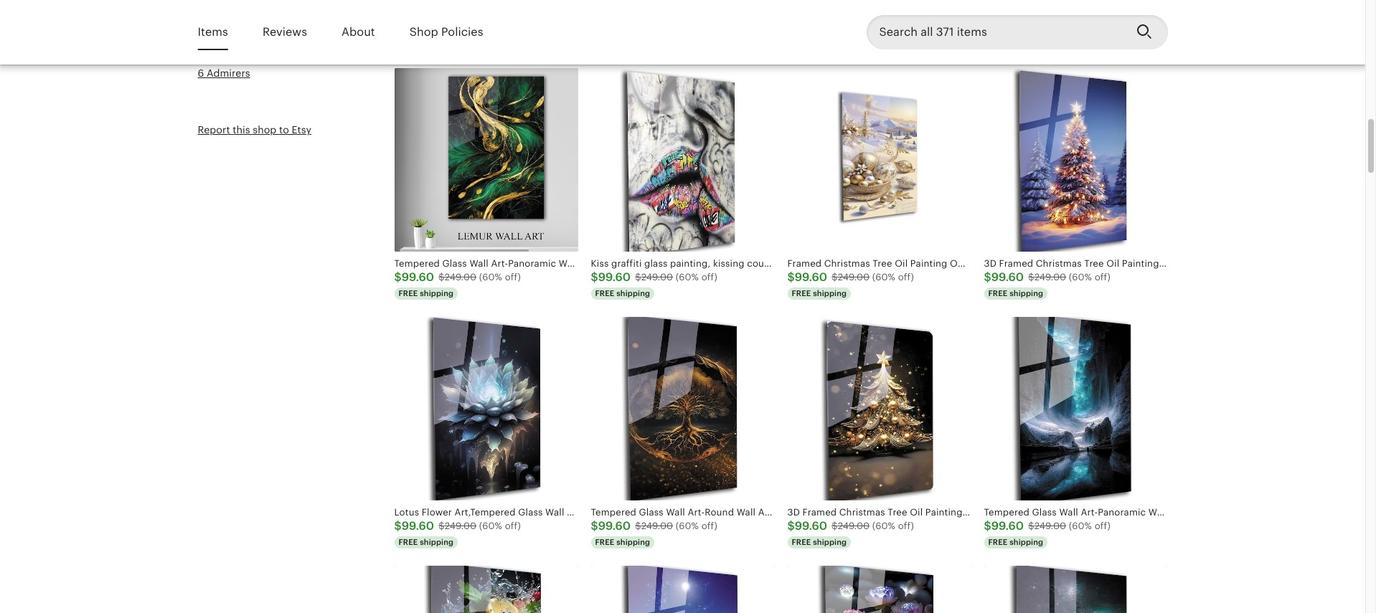 Task type: locate. For each thing, give the bounding box(es) containing it.
etsy
[[292, 124, 311, 136]]

1 vertical spatial 3d framed christmas tree oil painting on canvas winter night christmas landscape custom snowy textured wall art original room decor image
[[788, 317, 971, 501]]

0 horizontal spatial 3d framed christmas tree oil painting on canvas winter night christmas landscape custom snowy textured wall art original room decor image
[[788, 317, 971, 501]]

249.00 (60% off)
[[838, 23, 914, 34]]

1 vertical spatial lotus flower art,tempered glass wall art, vivid colors,glass printing,large wall art,photo on glass,lotus flower wall decor,glass picture image
[[788, 566, 971, 614]]

3d framed christmas tree oil painting on canvas winter night christmas landscape custom snowy textured wall art original room decor image
[[984, 68, 1168, 252], [788, 317, 971, 501]]

off) for framed christmas tree oil painting on canvas winter night christmas landscape custom snowy textured wall art original room decor image
[[898, 272, 914, 283]]

off)
[[505, 23, 521, 34], [898, 23, 914, 34], [505, 272, 521, 283], [702, 272, 718, 283], [898, 272, 914, 283], [1095, 272, 1111, 283], [505, 521, 521, 532], [702, 521, 718, 532], [898, 521, 914, 532], [1095, 521, 1111, 532]]

tempered glass wall art-wall decor-home decor-glass printing- extra large wall art-wall hangings-forest wall art-tree nature wall art image
[[984, 566, 1168, 614]]

off) for tempered glass wall art-round wall art gift-nature wall art-tempered glass art-life of tree wall decor-glass printing-round wall decor "image"
[[702, 521, 718, 532]]

admirers
[[207, 67, 250, 79]]

$ free shipping
[[984, 22, 1044, 49]]

off) for the bottommost 3d framed christmas tree oil painting on canvas winter night christmas landscape custom snowy textured wall art original room decor 'image'
[[898, 521, 914, 532]]

to
[[279, 124, 289, 136]]

$
[[984, 22, 992, 36], [439, 23, 445, 34], [394, 271, 402, 285], [591, 271, 598, 285], [788, 271, 795, 285], [984, 271, 992, 285], [439, 272, 445, 283], [635, 272, 641, 283], [832, 272, 838, 283], [1029, 272, 1035, 283], [394, 520, 402, 533], [591, 520, 598, 533], [788, 520, 795, 533], [984, 520, 992, 533], [439, 521, 445, 532], [635, 521, 641, 532], [832, 521, 838, 532], [1029, 521, 1035, 532]]

0 horizontal spatial tempered glass wall art-panoramic wall art-glass printing-extra large wall art-wall hangings-mega size panoramic print-moon view wall art image
[[591, 566, 775, 614]]

lotus flower art,tempered glass wall art, vivid colors,glass printing,large wall art,photo on glass,lotus flower wall decor,glass picture image
[[394, 317, 578, 501], [788, 566, 971, 614]]

shop policies link
[[410, 16, 483, 49]]

sales
[[211, 40, 236, 52]]

off) for the leftmost lotus flower art,tempered glass wall art, vivid colors,glass printing,large wall art,photo on glass,lotus flower wall decor,glass picture
[[505, 521, 521, 532]]

tempered glass wall art-panoramic wall art-glass printing-extra large wall art-wall hangings-mega size panoramic print-moon view wall art image
[[984, 317, 1168, 501], [591, 566, 775, 614]]

249.00
[[445, 23, 477, 34], [838, 23, 870, 34], [445, 272, 477, 283], [641, 272, 673, 283], [838, 272, 870, 283], [1035, 272, 1067, 283], [445, 521, 477, 532], [641, 521, 673, 532], [838, 521, 870, 532], [1035, 521, 1067, 532]]

items
[[198, 25, 228, 39]]

99.60
[[402, 22, 434, 36], [402, 271, 434, 285], [598, 271, 631, 285], [795, 271, 828, 285], [992, 271, 1024, 285], [402, 520, 434, 533], [598, 520, 631, 533], [795, 520, 828, 533], [992, 520, 1024, 533]]

0 horizontal spatial lotus flower art,tempered glass wall art, vivid colors,glass printing,large wall art,photo on glass,lotus flower wall decor,glass picture image
[[394, 317, 578, 501]]

reviews link
[[263, 16, 307, 49]]

0 vertical spatial tempered glass wall art-panoramic wall art-glass printing-extra large wall art-wall hangings-mega size panoramic print-moon view wall art image
[[984, 317, 1168, 501]]

(60%
[[479, 23, 502, 34], [872, 23, 896, 34], [479, 272, 502, 283], [676, 272, 699, 283], [872, 272, 896, 283], [1069, 272, 1092, 283], [479, 521, 502, 532], [676, 521, 699, 532], [872, 521, 896, 532], [1069, 521, 1092, 532]]

free
[[989, 41, 1008, 49], [399, 290, 418, 298], [595, 290, 615, 298], [792, 290, 811, 298], [989, 290, 1008, 298], [399, 539, 418, 547], [595, 539, 615, 547], [792, 539, 811, 547], [989, 539, 1008, 547]]

6
[[198, 67, 204, 79]]

1 horizontal spatial lotus flower art,tempered glass wall art, vivid colors,glass printing,large wall art,photo on glass,lotus flower wall decor,glass picture image
[[788, 566, 971, 614]]

$ 99.60 $ 249.00 (60% off) free shipping
[[394, 271, 521, 298], [591, 271, 718, 298], [788, 271, 914, 298], [984, 271, 1111, 298], [394, 520, 521, 547], [591, 520, 718, 547], [788, 520, 914, 547], [984, 520, 1111, 547]]

0 vertical spatial lotus flower art,tempered glass wall art, vivid colors,glass printing,large wall art,photo on glass,lotus flower wall decor,glass picture image
[[394, 317, 578, 501]]

this
[[233, 124, 250, 136]]

report this shop to etsy
[[198, 124, 311, 136]]

0 vertical spatial 3d framed christmas tree oil painting on canvas winter night christmas landscape custom snowy textured wall art original room decor image
[[984, 68, 1168, 252]]

shipping
[[1010, 41, 1044, 49], [420, 290, 454, 298], [617, 290, 650, 298], [813, 290, 847, 298], [1010, 290, 1044, 298], [420, 539, 454, 547], [617, 539, 650, 547], [813, 539, 847, 547], [1010, 539, 1044, 547]]

1 horizontal spatial tempered glass wall art-panoramic wall art-glass printing-extra large wall art-wall hangings-mega size panoramic print-moon view wall art image
[[984, 317, 1168, 501]]



Task type: vqa. For each thing, say whether or not it's contained in the screenshot.
reviews
yes



Task type: describe. For each thing, give the bounding box(es) containing it.
tempered glass wall art-round wall art gift-nature wall art-tempered glass art-life of tree wall decor-glass printing-round wall decor image
[[591, 317, 775, 501]]

tempered glass wall art- fruits splash print large glass wall art-kitchen wall art-glass wall hanging-housewarming gifts-wall decor image
[[394, 566, 578, 614]]

shipping inside $ free shipping
[[1010, 41, 1044, 49]]

off) for the tempered glass wall art-panoramic wall art-wall decor--glass printing-extra large wall art-wall hangings–mega size image
[[505, 272, 521, 283]]

shop
[[253, 124, 277, 136]]

items link
[[198, 16, 228, 49]]

15 sales link
[[198, 40, 236, 52]]

(60% inside 99.60 $ 249.00 (60% off)
[[479, 23, 502, 34]]

reviews
[[263, 25, 307, 39]]

6 admirers
[[198, 67, 250, 79]]

kiss graffiti glass painting, kissing couple glass wall art, graffiti lips glass decor, graffiti wall art, kiss print, lips glass wall art image
[[591, 68, 775, 252]]

policies
[[441, 25, 483, 39]]

free inside $ free shipping
[[989, 41, 1008, 49]]

tempered glass wall art-panoramic wall art-wall decor--glass printing-extra large wall art-wall hangings–mega size image
[[394, 68, 578, 252]]

1 horizontal spatial 3d framed christmas tree oil painting on canvas winter night christmas landscape custom snowy textured wall art original room decor image
[[984, 68, 1168, 252]]

off) for kiss graffiti glass painting, kissing couple glass wall art, graffiti lips glass decor, graffiti wall art, kiss print, lips glass wall art image
[[702, 272, 718, 283]]

report this shop to etsy link
[[198, 124, 311, 136]]

framed christmas tree oil painting on canvas winter night christmas landscape custom snowy textured wall art original room decor image
[[788, 68, 971, 252]]

15
[[198, 40, 208, 52]]

off) for the right 3d framed christmas tree oil painting on canvas winter night christmas landscape custom snowy textured wall art original room decor 'image'
[[1095, 272, 1111, 283]]

15 sales
[[198, 40, 236, 52]]

249.00 inside 99.60 $ 249.00 (60% off)
[[445, 23, 477, 34]]

$ inside $ free shipping
[[984, 22, 992, 36]]

6 admirers link
[[198, 67, 250, 79]]

about
[[342, 25, 375, 39]]

1 vertical spatial tempered glass wall art-panoramic wall art-glass printing-extra large wall art-wall hangings-mega size panoramic print-moon view wall art image
[[591, 566, 775, 614]]

shop
[[410, 25, 438, 39]]

Search all 371 items text field
[[867, 15, 1125, 50]]

99.60 $ 249.00 (60% off)
[[402, 22, 521, 36]]

report
[[198, 124, 230, 136]]

shop policies
[[410, 25, 483, 39]]

$ inside 99.60 $ 249.00 (60% off)
[[439, 23, 445, 34]]

off) inside 99.60 $ 249.00 (60% off)
[[505, 23, 521, 34]]

about link
[[342, 16, 375, 49]]



